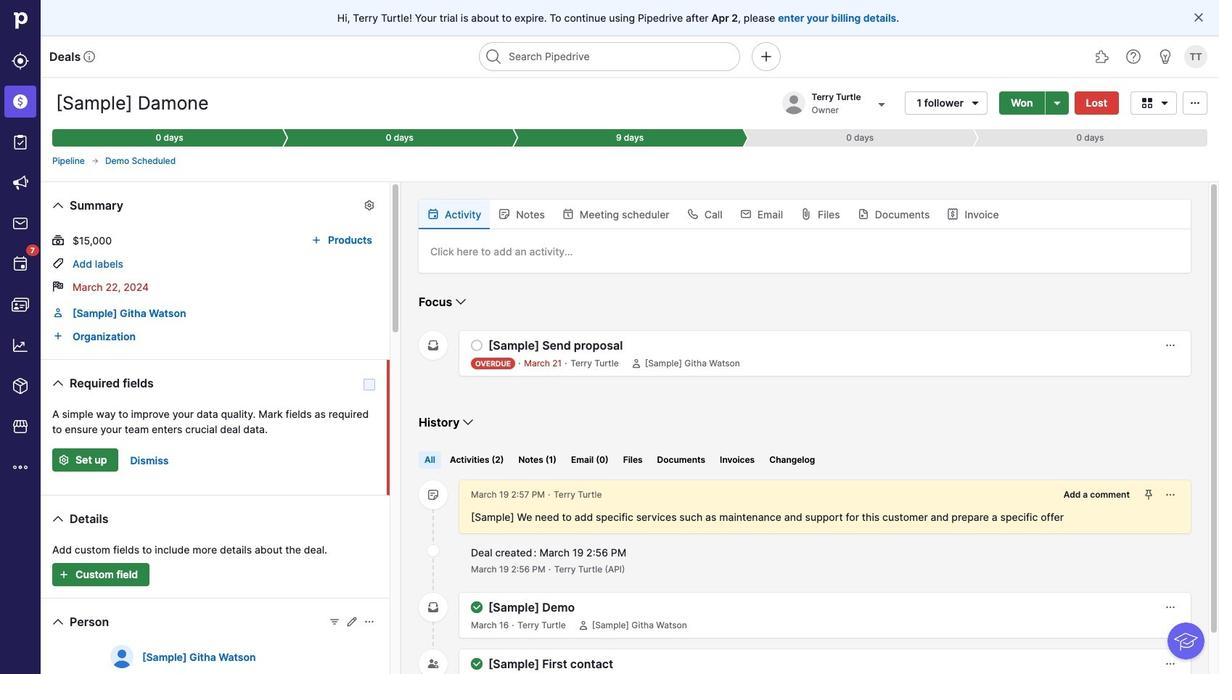 Task type: describe. For each thing, give the bounding box(es) containing it.
2 more actions image from the top
[[1165, 489, 1177, 501]]

color undefined image
[[12, 256, 29, 273]]

4 color secondary image from the top
[[428, 659, 439, 670]]

projects image
[[12, 134, 29, 151]]

insights image
[[12, 337, 29, 354]]

1 more actions image from the top
[[1165, 340, 1177, 351]]

3 color secondary image from the top
[[428, 545, 439, 557]]

marketplace image
[[12, 418, 29, 436]]

sales assistant image
[[1157, 48, 1175, 65]]

1 color primary inverted image from the top
[[55, 455, 73, 466]]

campaigns image
[[12, 174, 29, 192]]

sales inbox image
[[12, 215, 29, 232]]

leads image
[[12, 52, 29, 70]]

options image
[[1049, 97, 1066, 109]]

contacts image
[[12, 296, 29, 314]]

1 color secondary image from the top
[[428, 340, 439, 351]]



Task type: vqa. For each thing, say whether or not it's contained in the screenshot.
the topmost Visit Marketplace
no



Task type: locate. For each thing, give the bounding box(es) containing it.
deals image
[[12, 93, 29, 110]]

0 vertical spatial more actions image
[[1165, 340, 1177, 351]]

quick help image
[[1125, 48, 1143, 65]]

color secondary image
[[428, 340, 439, 351], [428, 489, 439, 501], [428, 545, 439, 557], [428, 659, 439, 670]]

0 vertical spatial more actions image
[[1165, 602, 1177, 614]]

info image
[[84, 51, 95, 62]]

more actions image
[[1165, 340, 1177, 351], [1165, 489, 1177, 501]]

knowledge center bot, also known as kc bot is an onboarding assistant that allows you to see the list of onboarding items in one place for quick and easy reference. this improves your in-app experience. image
[[1168, 623, 1205, 660]]

color primary image
[[1139, 97, 1157, 109], [1157, 97, 1174, 109], [91, 157, 99, 166], [49, 197, 67, 214], [687, 208, 699, 220], [740, 208, 752, 220], [801, 208, 813, 220], [858, 208, 870, 220], [52, 235, 64, 246], [308, 235, 325, 246], [471, 340, 483, 351], [631, 358, 642, 370], [49, 375, 67, 392], [460, 414, 477, 431], [49, 510, 67, 528], [471, 602, 483, 614], [346, 616, 358, 628], [578, 620, 589, 632]]

0 vertical spatial color primary inverted image
[[55, 455, 73, 466]]

more actions image
[[1165, 602, 1177, 614], [1165, 659, 1177, 670]]

menu
[[0, 0, 41, 675]]

2 more actions image from the top
[[1165, 659, 1177, 670]]

pin this note image
[[1144, 489, 1155, 501]]

color link image
[[52, 330, 64, 342]]

1 more actions image from the top
[[1165, 602, 1177, 614]]

quick add image
[[758, 48, 775, 65]]

1 vertical spatial more actions image
[[1165, 489, 1177, 501]]

2 color primary inverted image from the top
[[55, 569, 73, 581]]

color primary inverted image
[[55, 455, 73, 466], [55, 569, 73, 581]]

Search Pipedrive field
[[479, 42, 741, 71]]

home image
[[9, 9, 31, 31]]

menu item
[[0, 81, 41, 122]]

transfer ownership image
[[873, 95, 891, 113]]

[Sample] Damone text field
[[52, 89, 237, 118]]

color secondary image
[[428, 602, 439, 614]]

color link image
[[52, 307, 64, 319]]

2 color secondary image from the top
[[428, 489, 439, 501]]

products image
[[12, 378, 29, 395]]

color primary image
[[1194, 12, 1205, 23], [967, 97, 985, 109], [1187, 97, 1205, 109], [364, 200, 375, 211], [428, 208, 439, 220], [499, 208, 511, 220], [563, 208, 574, 220], [948, 208, 959, 220], [52, 258, 64, 269], [52, 281, 64, 293], [452, 293, 470, 311], [49, 614, 67, 631], [329, 616, 341, 628], [364, 616, 375, 628], [471, 659, 483, 670]]

more image
[[12, 459, 29, 476]]

1 vertical spatial more actions image
[[1165, 659, 1177, 670]]

1 vertical spatial color primary inverted image
[[55, 569, 73, 581]]



